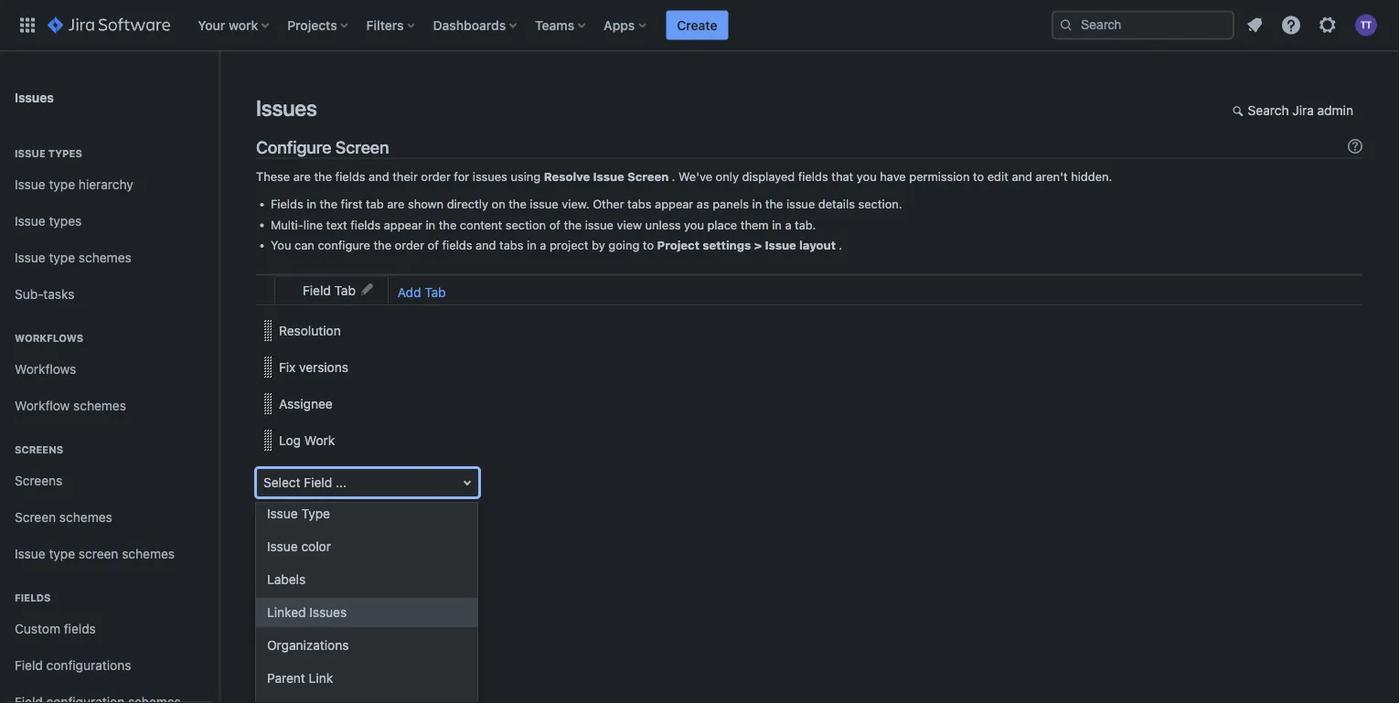 Task type: describe. For each thing, give the bounding box(es) containing it.
small image inside 'search jira admin' link
[[1232, 103, 1247, 118]]

screen schemes
[[15, 510, 112, 525]]

issue types
[[15, 148, 82, 160]]

admin
[[1317, 103, 1353, 118]]

labels link
[[256, 565, 477, 594]]

log work
[[279, 433, 335, 448]]

issue types link
[[7, 203, 212, 240]]

fix versions
[[279, 360, 348, 375]]

first
[[341, 197, 363, 211]]

dashboards
[[433, 17, 506, 32]]

tab for field tab
[[334, 283, 356, 298]]

and inside the fields in the first tab are shown directly on the issue view. other tabs appear as panels in the issue details section. multi-line text fields appear in the content section of the issue view unless you place them in a tab. you can configure the order of fields and tabs in a project by going to project settings > issue layout .
[[475, 238, 496, 252]]

these
[[256, 169, 290, 183]]

to right it
[[372, 503, 383, 516]]

aren't
[[1036, 169, 1068, 183]]

2 vertical spatial a
[[292, 503, 298, 516]]

field configurations
[[15, 658, 131, 673]]

select
[[256, 503, 289, 516]]

issue up the other
[[593, 169, 624, 183]]

that
[[831, 169, 853, 183]]

linked issues
[[267, 605, 347, 620]]

tab.
[[795, 218, 816, 231]]

field for field tab
[[303, 283, 331, 298]]

add
[[340, 503, 359, 516]]

work
[[304, 433, 335, 448]]

issues up 'configure'
[[256, 95, 317, 121]]

0 vertical spatial you
[[857, 169, 877, 183]]

0 vertical spatial order
[[421, 169, 451, 183]]

the down directly
[[439, 218, 457, 231]]

create button
[[666, 11, 728, 40]]

Select Field ... text field
[[256, 468, 479, 497]]

screen inside group
[[15, 510, 56, 525]]

directly
[[447, 197, 488, 211]]

2 horizontal spatial issue
[[786, 197, 815, 211]]

text
[[326, 218, 347, 231]]

issue for issue color
[[267, 539, 298, 554]]

place
[[707, 218, 737, 231]]

teams button
[[530, 11, 593, 40]]

issue for issue type schemes
[[15, 250, 45, 265]]

the down configure screen
[[314, 169, 332, 183]]

only
[[716, 169, 739, 183]]

1 horizontal spatial issue
[[585, 218, 614, 231]]

parent
[[267, 671, 305, 686]]

in down section
[[527, 238, 536, 252]]

permission
[[909, 169, 970, 183]]

workflow
[[15, 398, 70, 413]]

>
[[754, 238, 762, 252]]

going
[[608, 238, 639, 252]]

configurations
[[46, 658, 131, 673]]

sub-tasks link
[[7, 276, 212, 313]]

search jira admin link
[[1223, 97, 1362, 126]]

by
[[592, 238, 605, 252]]

field tab link
[[274, 276, 388, 304]]

their
[[393, 169, 418, 183]]

for
[[454, 169, 469, 183]]

sub-
[[15, 287, 43, 302]]

these are the fields and their order for issues using resolve issue screen . we've only displayed fields that you have permission to edit and aren't hidden.
[[256, 169, 1112, 183]]

schemes inside 'link'
[[73, 398, 126, 413]]

section
[[506, 218, 546, 231]]

notifications image
[[1244, 14, 1266, 36]]

issue for issue types
[[15, 148, 46, 160]]

issue color link
[[256, 532, 477, 561]]

fix
[[279, 360, 296, 375]]

the down view.
[[564, 218, 582, 231]]

panels
[[713, 197, 749, 211]]

type for screen
[[49, 546, 75, 562]]

fields left the that
[[798, 169, 828, 183]]

organizations
[[267, 638, 349, 653]]

log
[[279, 433, 301, 448]]

0 horizontal spatial are
[[293, 169, 311, 183]]

the up them
[[765, 197, 783, 211]]

your work button
[[192, 11, 276, 40]]

tab
[[366, 197, 384, 211]]

as
[[697, 197, 709, 211]]

help image
[[1280, 14, 1302, 36]]

line
[[303, 218, 323, 231]]

schemes right screen at the bottom left of page
[[122, 546, 175, 562]]

workflows for workflows group
[[15, 332, 83, 344]]

your work
[[198, 17, 258, 32]]

schemes up issue type screen schemes
[[59, 510, 112, 525]]

0 vertical spatial .
[[672, 169, 675, 183]]

versions
[[299, 360, 348, 375]]

workflows link
[[7, 351, 212, 388]]

fields up first
[[335, 169, 365, 183]]

banner containing your work
[[0, 0, 1399, 51]]

organizations link
[[256, 631, 477, 660]]

section.
[[858, 197, 902, 211]]

screens for screens group
[[15, 444, 63, 456]]

the right it
[[386, 503, 402, 516]]

have
[[880, 169, 906, 183]]

to left add at the bottom
[[326, 503, 337, 516]]

settings
[[703, 238, 751, 252]]

issue for issue type hierarchy
[[15, 177, 45, 192]]

on
[[492, 197, 505, 211]]

using
[[511, 169, 541, 183]]

unless
[[645, 218, 681, 231]]

custom
[[15, 621, 60, 637]]

parent link
[[267, 671, 333, 686]]

issue types
[[15, 214, 82, 229]]

in right them
[[772, 218, 782, 231]]

1 vertical spatial screen
[[627, 169, 669, 183]]

hierarchy
[[79, 177, 133, 192]]

field tab
[[303, 283, 356, 298]]

them
[[741, 218, 769, 231]]

hidden.
[[1071, 169, 1112, 183]]

projects
[[287, 17, 337, 32]]

issue for issue type
[[267, 506, 298, 521]]

field configurations link
[[7, 647, 212, 684]]

types
[[49, 214, 82, 229]]

shown
[[408, 197, 444, 211]]

issue for issue type screen schemes
[[15, 546, 45, 562]]

link
[[309, 671, 333, 686]]

1 vertical spatial tabs
[[499, 238, 523, 252]]

configure
[[256, 137, 331, 157]]

screens link
[[7, 463, 212, 499]]

work
[[229, 17, 258, 32]]

configure
[[318, 238, 370, 252]]

other
[[593, 197, 624, 211]]

your
[[198, 17, 225, 32]]

screen schemes link
[[7, 499, 212, 536]]

1 horizontal spatial a
[[540, 238, 546, 252]]

projects button
[[282, 11, 355, 40]]



Task type: vqa. For each thing, say whether or not it's contained in the screenshot.
second Press from the bottom
no



Task type: locate. For each thing, give the bounding box(es) containing it.
1 horizontal spatial tabs
[[627, 197, 652, 211]]

tasks
[[43, 287, 74, 302]]

0 horizontal spatial fields
[[15, 592, 51, 604]]

field up 'resolution'
[[303, 283, 331, 298]]

issue left types on the left top
[[15, 148, 46, 160]]

0 vertical spatial screens
[[15, 444, 63, 456]]

and down content
[[475, 238, 496, 252]]

edit
[[987, 169, 1008, 183]]

2 type from the top
[[49, 250, 75, 265]]

0 horizontal spatial field
[[15, 658, 43, 673]]

1 horizontal spatial .
[[839, 238, 842, 252]]

workflows up workflow
[[15, 362, 76, 377]]

2 vertical spatial screen
[[15, 510, 56, 525]]

tab for add tab
[[425, 284, 446, 300]]

apps
[[604, 17, 635, 32]]

are right tab
[[387, 197, 405, 211]]

1 horizontal spatial of
[[549, 218, 560, 231]]

create
[[677, 17, 717, 32]]

0 vertical spatial appear
[[655, 197, 693, 211]]

of up project
[[549, 218, 560, 231]]

issue type schemes link
[[7, 240, 212, 276]]

1 vertical spatial .
[[839, 238, 842, 252]]

issues up organizations
[[309, 605, 347, 620]]

screen.
[[406, 503, 444, 516]]

fields inside group
[[64, 621, 96, 637]]

issues
[[473, 169, 507, 183]]

appear down shown
[[384, 218, 422, 231]]

2 horizontal spatial screen
[[627, 169, 669, 183]]

of down shown
[[428, 238, 439, 252]]

1 vertical spatial field
[[15, 658, 43, 673]]

1 vertical spatial a
[[540, 238, 546, 252]]

fields down tab
[[350, 218, 381, 231]]

type
[[301, 506, 330, 521]]

workflows inside workflows link
[[15, 362, 76, 377]]

a left "tab."
[[785, 218, 791, 231]]

1 vertical spatial of
[[428, 238, 439, 252]]

workflows down 'sub-tasks'
[[15, 332, 83, 344]]

0 horizontal spatial of
[[428, 238, 439, 252]]

issue type schemes
[[15, 250, 131, 265]]

screen up issue type screen schemes
[[15, 510, 56, 525]]

color
[[301, 539, 331, 554]]

1 vertical spatial you
[[684, 218, 704, 231]]

screen left we've
[[627, 169, 669, 183]]

0 horizontal spatial a
[[292, 503, 298, 516]]

appear up the unless
[[655, 197, 693, 211]]

schemes
[[79, 250, 131, 265], [73, 398, 126, 413], [59, 510, 112, 525], [122, 546, 175, 562]]

1 workflows from the top
[[15, 332, 83, 344]]

issue inside screens group
[[15, 546, 45, 562]]

fields inside fields group
[[15, 592, 51, 604]]

order down shown
[[395, 238, 424, 252]]

issue inside the fields in the first tab are shown directly on the issue view. other tabs appear as panels in the issue details section. multi-line text fields appear in the content section of the issue view unless you place them in a tab. you can configure the order of fields and tabs in a project by going to project settings > issue layout .
[[765, 238, 796, 252]]

2 vertical spatial type
[[49, 546, 75, 562]]

0 vertical spatial are
[[293, 169, 311, 183]]

workflows
[[15, 332, 83, 344], [15, 362, 76, 377]]

fields for fields
[[15, 592, 51, 604]]

2 horizontal spatial and
[[1012, 169, 1032, 183]]

type down types on the left top
[[49, 177, 75, 192]]

screens for screens link on the bottom of page
[[15, 473, 62, 488]]

.
[[672, 169, 675, 183], [839, 238, 842, 252]]

in up them
[[752, 197, 762, 211]]

issue inside "link"
[[267, 506, 298, 521]]

2 workflows from the top
[[15, 362, 76, 377]]

issues
[[15, 89, 54, 104], [256, 95, 317, 121], [309, 605, 347, 620]]

displayed
[[742, 169, 795, 183]]

you
[[857, 169, 877, 183], [684, 218, 704, 231]]

small image
[[1232, 103, 1247, 118], [359, 283, 374, 297]]

tab
[[334, 283, 356, 298], [425, 284, 446, 300]]

0 vertical spatial field
[[303, 283, 331, 298]]

type up tasks
[[49, 250, 75, 265]]

1 horizontal spatial fields
[[271, 197, 303, 211]]

issue type hierarchy
[[15, 177, 133, 192]]

the right 'on'
[[509, 197, 527, 211]]

linked issues link
[[256, 598, 477, 627]]

add
[[398, 284, 421, 300]]

1 vertical spatial order
[[395, 238, 424, 252]]

0 vertical spatial small image
[[1232, 103, 1247, 118]]

1 vertical spatial are
[[387, 197, 405, 211]]

small image left "search"
[[1232, 103, 1247, 118]]

workflows for workflows link
[[15, 362, 76, 377]]

multi-
[[271, 218, 303, 231]]

sidebar navigation image
[[199, 73, 240, 110]]

workflow schemes link
[[7, 388, 212, 424]]

tab right add
[[425, 284, 446, 300]]

order inside the fields in the first tab are shown directly on the issue view. other tabs appear as panels in the issue details section. multi-line text fields appear in the content section of the issue view unless you place them in a tab. you can configure the order of fields and tabs in a project by going to project settings > issue layout .
[[395, 238, 424, 252]]

issue up section
[[530, 197, 558, 211]]

type for schemes
[[49, 250, 75, 265]]

issue left the types
[[15, 214, 45, 229]]

2 horizontal spatial a
[[785, 218, 791, 231]]

project
[[657, 238, 700, 252]]

apps button
[[598, 11, 653, 40]]

configure screen
[[256, 137, 389, 157]]

workflow schemes
[[15, 398, 126, 413]]

screens
[[15, 444, 63, 456], [15, 473, 62, 488]]

type left screen at the bottom left of page
[[49, 546, 75, 562]]

0 horizontal spatial small image
[[359, 283, 374, 297]]

schemes inside issue types group
[[79, 250, 131, 265]]

and right edit
[[1012, 169, 1032, 183]]

of
[[549, 218, 560, 231], [428, 238, 439, 252]]

custom fields
[[15, 621, 96, 637]]

0 horizontal spatial appear
[[384, 218, 422, 231]]

schemes down issue types link
[[79, 250, 131, 265]]

schemes down workflows link
[[73, 398, 126, 413]]

settings image
[[1317, 14, 1339, 36]]

workflows group
[[7, 313, 212, 430]]

screens down workflow
[[15, 444, 63, 456]]

screens group
[[7, 424, 212, 578]]

small image right field tab
[[359, 283, 374, 297]]

field for field configurations
[[15, 658, 43, 673]]

issue for issue types
[[15, 214, 45, 229]]

custom fields link
[[7, 611, 212, 647]]

fields group
[[7, 572, 212, 703]]

type for hierarchy
[[49, 177, 75, 192]]

fields for fields in the first tab are shown directly on the issue view. other tabs appear as panels in the issue details section. multi-line text fields appear in the content section of the issue view unless you place them in a tab. you can configure the order of fields and tabs in a project by going to project settings > issue layout .
[[271, 197, 303, 211]]

0 vertical spatial tabs
[[627, 197, 652, 211]]

fields inside the fields in the first tab are shown directly on the issue view. other tabs appear as panels in the issue details section. multi-line text fields appear in the content section of the issue view unless you place them in a tab. you can configure the order of fields and tabs in a project by going to project settings > issue layout .
[[271, 197, 303, 211]]

0 horizontal spatial screen
[[15, 510, 56, 525]]

fields up "custom"
[[15, 592, 51, 604]]

issue up labels
[[267, 539, 298, 554]]

you
[[271, 238, 291, 252]]

1 vertical spatial screens
[[15, 473, 62, 488]]

0 vertical spatial type
[[49, 177, 75, 192]]

field
[[303, 283, 331, 298], [15, 658, 43, 673]]

1 horizontal spatial you
[[857, 169, 877, 183]]

we've
[[678, 169, 712, 183]]

appswitcher icon image
[[16, 14, 38, 36]]

1 vertical spatial appear
[[384, 218, 422, 231]]

Search field
[[1052, 11, 1234, 40]]

1 horizontal spatial screen
[[335, 137, 389, 157]]

. right layout
[[839, 238, 842, 252]]

search image
[[1059, 18, 1074, 32]]

your profile and settings image
[[1355, 14, 1377, 36]]

0 vertical spatial a
[[785, 218, 791, 231]]

issues inside 'link'
[[309, 605, 347, 620]]

0 horizontal spatial you
[[684, 218, 704, 231]]

you inside the fields in the first tab are shown directly on the issue view. other tabs appear as panels in the issue details section. multi-line text fields appear in the content section of the issue view unless you place them in a tab. you can configure the order of fields and tabs in a project by going to project settings > issue layout .
[[684, 218, 704, 231]]

issue type
[[267, 506, 330, 521]]

issue types group
[[7, 128, 212, 318]]

banner
[[0, 0, 1399, 51]]

fields down content
[[442, 238, 472, 252]]

small image inside 'field tab' link
[[359, 283, 374, 297]]

issue up sub-
[[15, 250, 45, 265]]

order left for
[[421, 169, 451, 183]]

resolve
[[544, 169, 590, 183]]

primary element
[[11, 0, 1052, 51]]

filters
[[366, 17, 404, 32]]

details
[[818, 197, 855, 211]]

0 vertical spatial fields
[[271, 197, 303, 211]]

type inside screens group
[[49, 546, 75, 562]]

are inside the fields in the first tab are shown directly on the issue view. other tabs appear as panels in the issue details section. multi-line text fields appear in the content section of the issue view unless you place them in a tab. you can configure the order of fields and tabs in a project by going to project settings > issue layout .
[[387, 197, 405, 211]]

1 vertical spatial small image
[[359, 283, 374, 297]]

tab down configure
[[334, 283, 356, 298]]

issue down screen schemes
[[15, 546, 45, 562]]

the up text at top left
[[320, 197, 337, 211]]

issue down issue types
[[15, 177, 45, 192]]

1 horizontal spatial are
[[387, 197, 405, 211]]

1 vertical spatial type
[[49, 250, 75, 265]]

field
[[301, 503, 323, 516]]

are right these
[[293, 169, 311, 183]]

search jira admin
[[1248, 103, 1353, 118]]

0 horizontal spatial .
[[672, 169, 675, 183]]

labels
[[267, 572, 306, 587]]

1 vertical spatial workflows
[[15, 362, 76, 377]]

0 horizontal spatial issue
[[530, 197, 558, 211]]

2 screens from the top
[[15, 473, 62, 488]]

issue right >
[[765, 238, 796, 252]]

. inside the fields in the first tab are shown directly on the issue view. other tabs appear as panels in the issue details section. multi-line text fields appear in the content section of the issue view unless you place them in a tab. you can configure the order of fields and tabs in a project by going to project settings > issue layout .
[[839, 238, 842, 252]]

a left the field
[[292, 503, 298, 516]]

field inside group
[[15, 658, 43, 673]]

to left edit
[[973, 169, 984, 183]]

screens inside screens link
[[15, 473, 62, 488]]

0 horizontal spatial tab
[[334, 283, 356, 298]]

1 horizontal spatial small image
[[1232, 103, 1247, 118]]

in up line
[[307, 197, 316, 211]]

assignee
[[279, 396, 333, 411]]

1 horizontal spatial field
[[303, 283, 331, 298]]

a left project
[[540, 238, 546, 252]]

sub-tasks
[[15, 287, 74, 302]]

jira software image
[[48, 14, 170, 36], [48, 14, 170, 36]]

issue left the field
[[267, 506, 298, 521]]

resolution
[[279, 323, 341, 338]]

issue up by
[[585, 218, 614, 231]]

screen
[[335, 137, 389, 157], [627, 169, 669, 183], [15, 510, 56, 525]]

0 vertical spatial screen
[[335, 137, 389, 157]]

3 type from the top
[[49, 546, 75, 562]]

order
[[421, 169, 451, 183], [395, 238, 424, 252]]

in down shown
[[426, 218, 435, 231]]

to right 'going'
[[643, 238, 654, 252]]

fields up multi-
[[271, 197, 303, 211]]

add tab
[[398, 284, 446, 300]]

teams
[[535, 17, 574, 32]]

it
[[362, 503, 369, 516]]

screen up first
[[335, 137, 389, 157]]

screens up screen schemes
[[15, 473, 62, 488]]

the right configure
[[374, 238, 391, 252]]

1 horizontal spatial appear
[[655, 197, 693, 211]]

view.
[[562, 197, 589, 211]]

fields
[[335, 169, 365, 183], [798, 169, 828, 183], [350, 218, 381, 231], [442, 238, 472, 252], [64, 621, 96, 637]]

issues up issue types
[[15, 89, 54, 104]]

1 screens from the top
[[15, 444, 63, 456]]

issue up "tab."
[[786, 197, 815, 211]]

field down "custom"
[[15, 658, 43, 673]]

1 horizontal spatial and
[[475, 238, 496, 252]]

add tab link
[[388, 279, 455, 305]]

issue type screen schemes
[[15, 546, 175, 562]]

1 vertical spatial fields
[[15, 592, 51, 604]]

option
[[256, 697, 477, 703]]

issue color
[[267, 539, 331, 554]]

layout
[[799, 238, 836, 252]]

tabs down section
[[499, 238, 523, 252]]

you right the that
[[857, 169, 877, 183]]

tabs up view
[[627, 197, 652, 211]]

0 vertical spatial of
[[549, 218, 560, 231]]

fields in the first tab are shown directly on the issue view. other tabs appear as panels in the issue details section. multi-line text fields appear in the content section of the issue view unless you place them in a tab. you can configure the order of fields and tabs in a project by going to project settings > issue layout .
[[271, 197, 902, 252]]

to inside the fields in the first tab are shown directly on the issue view. other tabs appear as panels in the issue details section. multi-line text fields appear in the content section of the issue view unless you place them in a tab. you can configure the order of fields and tabs in a project by going to project settings > issue layout .
[[643, 238, 654, 252]]

0 vertical spatial workflows
[[15, 332, 83, 344]]

0 horizontal spatial tabs
[[499, 238, 523, 252]]

and left their
[[369, 169, 389, 183]]

0 horizontal spatial and
[[369, 169, 389, 183]]

fields
[[271, 197, 303, 211], [15, 592, 51, 604]]

parent link link
[[256, 664, 477, 693]]

the
[[314, 169, 332, 183], [320, 197, 337, 211], [509, 197, 527, 211], [765, 197, 783, 211], [439, 218, 457, 231], [564, 218, 582, 231], [374, 238, 391, 252], [386, 503, 402, 516]]

issue type link
[[256, 499, 477, 529]]

1 type from the top
[[49, 177, 75, 192]]

issue type hierarchy link
[[7, 166, 212, 203]]

you down as at the top of page
[[684, 218, 704, 231]]

fields up field configurations
[[64, 621, 96, 637]]

. left we've
[[672, 169, 675, 183]]

view
[[617, 218, 642, 231]]

1 horizontal spatial tab
[[425, 284, 446, 300]]



